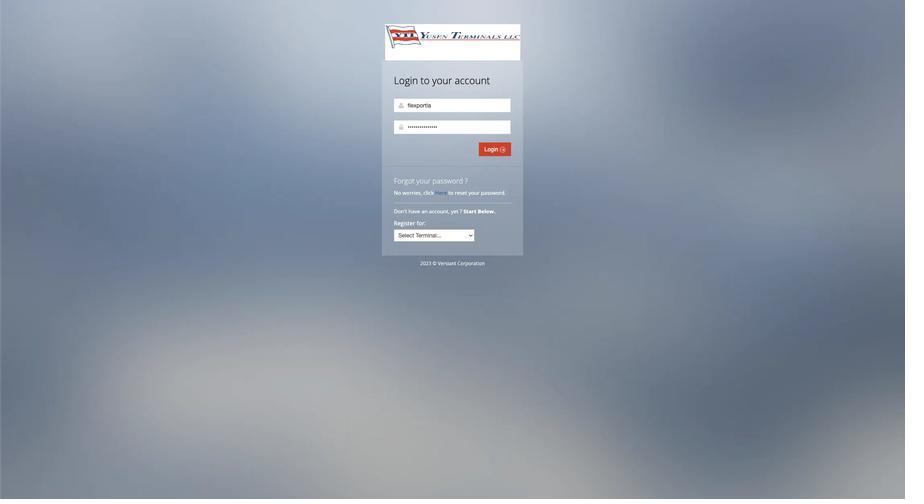 Task type: describe. For each thing, give the bounding box(es) containing it.
versiant
[[438, 260, 457, 267]]

Password password field
[[394, 120, 511, 134]]

here link
[[435, 189, 447, 197]]

account
[[455, 74, 490, 87]]

login to your account
[[394, 74, 490, 87]]

to inside forgot your password ? no worries, click here to reset your password.
[[449, 189, 454, 197]]

don't have an account, yet ? start below. .
[[394, 208, 498, 215]]

here
[[435, 189, 447, 197]]

have
[[409, 208, 420, 215]]

for:
[[417, 219, 426, 227]]

2 horizontal spatial your
[[469, 189, 480, 197]]

? inside forgot your password ? no worries, click here to reset your password.
[[465, 176, 468, 186]]

login for login to your account
[[394, 74, 418, 87]]

worries,
[[403, 189, 422, 197]]

.
[[496, 208, 497, 215]]

reset
[[455, 189, 467, 197]]

register
[[394, 219, 416, 227]]

password
[[433, 176, 463, 186]]

0 horizontal spatial ?
[[460, 208, 462, 215]]

login for login
[[485, 146, 500, 153]]

0 vertical spatial your
[[432, 74, 452, 87]]

corporation
[[458, 260, 485, 267]]



Task type: locate. For each thing, give the bounding box(es) containing it.
? up reset
[[465, 176, 468, 186]]

©
[[433, 260, 437, 267]]

click
[[424, 189, 434, 197]]

account,
[[429, 208, 450, 215]]

2 vertical spatial your
[[469, 189, 480, 197]]

2023 © versiant corporation
[[421, 260, 485, 267]]

yet
[[451, 208, 459, 215]]

swapright image
[[500, 147, 506, 153]]

0 vertical spatial ?
[[465, 176, 468, 186]]

1 vertical spatial to
[[449, 189, 454, 197]]

Username text field
[[394, 99, 511, 112]]

to up username text field
[[421, 74, 430, 87]]

password.
[[481, 189, 506, 197]]

1 vertical spatial your
[[417, 176, 431, 186]]

1 horizontal spatial to
[[449, 189, 454, 197]]

your
[[432, 74, 452, 87], [417, 176, 431, 186], [469, 189, 480, 197]]

start
[[464, 208, 477, 215]]

? right the "yet"
[[460, 208, 462, 215]]

0 vertical spatial login
[[394, 74, 418, 87]]

login inside button
[[485, 146, 500, 153]]

forgot
[[394, 176, 415, 186]]

user image
[[398, 102, 405, 109]]

below.
[[478, 208, 496, 215]]

no
[[394, 189, 401, 197]]

lock image
[[398, 124, 405, 130]]

to
[[421, 74, 430, 87], [449, 189, 454, 197]]

your right reset
[[469, 189, 480, 197]]

?
[[465, 176, 468, 186], [460, 208, 462, 215]]

register for:
[[394, 219, 426, 227]]

0 vertical spatial to
[[421, 74, 430, 87]]

forgot your password ? no worries, click here to reset your password.
[[394, 176, 506, 197]]

your up username text field
[[432, 74, 452, 87]]

1 horizontal spatial ?
[[465, 176, 468, 186]]

1 horizontal spatial login
[[485, 146, 500, 153]]

login button
[[479, 143, 511, 156]]

0 horizontal spatial to
[[421, 74, 430, 87]]

1 vertical spatial login
[[485, 146, 500, 153]]

1 horizontal spatial your
[[432, 74, 452, 87]]

0 horizontal spatial your
[[417, 176, 431, 186]]

0 horizontal spatial login
[[394, 74, 418, 87]]

your up click
[[417, 176, 431, 186]]

don't
[[394, 208, 407, 215]]

1 vertical spatial ?
[[460, 208, 462, 215]]

an
[[422, 208, 428, 215]]

to right here
[[449, 189, 454, 197]]

2023
[[421, 260, 432, 267]]

login
[[394, 74, 418, 87], [485, 146, 500, 153]]



